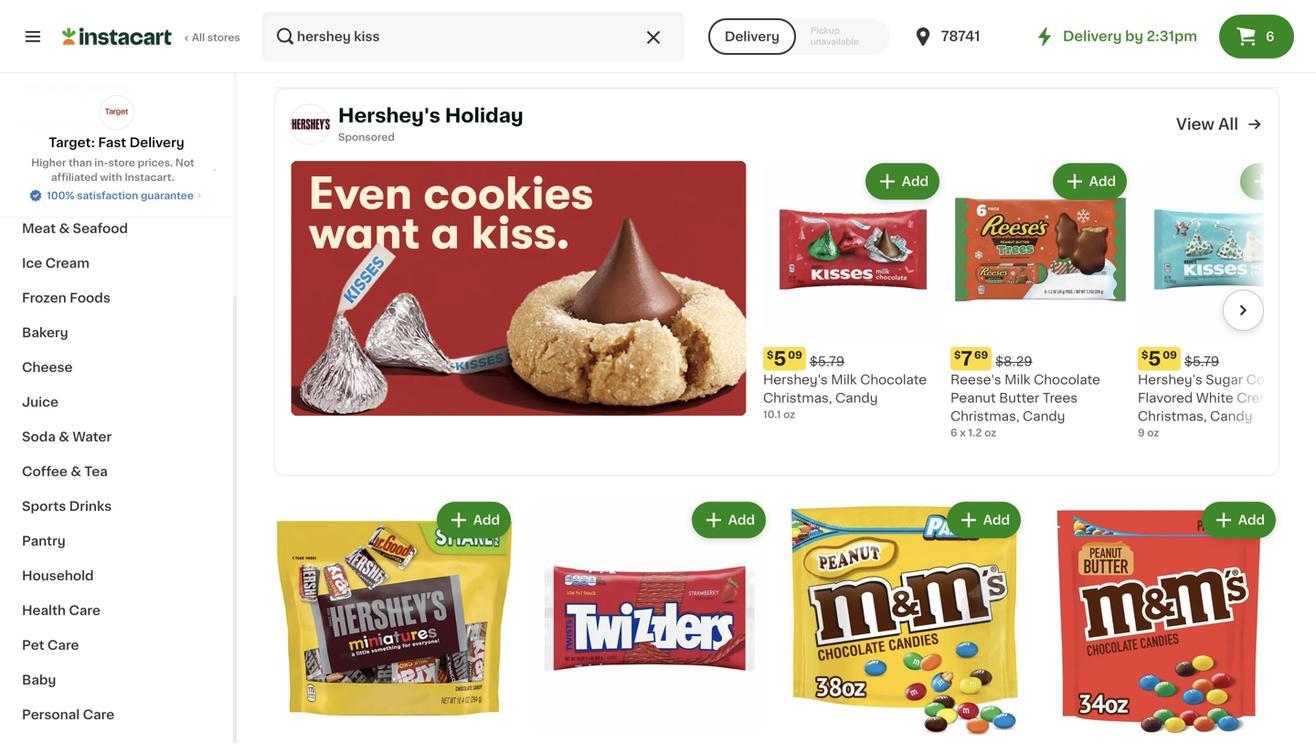 Task type: vqa. For each thing, say whether or not it's contained in the screenshot.
buy it again button
no



Task type: describe. For each thing, give the bounding box(es) containing it.
add inside button
[[1090, 175, 1116, 188]]

fresh for fresh fruit
[[22, 118, 59, 131]]

$7.69 original price: $8.29 element
[[951, 347, 1131, 371]]

dairy & eggs link
[[11, 142, 222, 176]]

coffee
[[22, 465, 67, 478]]

$ for reese's milk chocolate peanut butter trees christmas, candy
[[954, 350, 961, 360]]

delivery by 2:31pm link
[[1034, 26, 1198, 48]]

6 inside button
[[1266, 30, 1275, 43]]

2:31pm
[[1147, 30, 1198, 43]]

size inside hershey's assorted chocolate and peanut butter flavored snack size candy
[[1232, 17, 1259, 30]]

chocolate for hershey's milk chocolate christmas, candy 10.1 oz
[[860, 373, 927, 386]]

fruit
[[62, 118, 92, 131]]

oz inside '$ 5 09 $5.79 hershey's sugar cookie flavored white creme christmas, candy 9 oz'
[[1148, 428, 1160, 438]]

product group containing 7
[[951, 160, 1131, 440]]

christmas, for 5
[[1138, 410, 1207, 423]]

hershey's for hershey's assorted chocolate and peanut butter flavored snack size candy
[[1039, 0, 1104, 11]]

instacart logo image
[[62, 26, 172, 48]]

and
[[1239, 0, 1263, 11]]

snack
[[1190, 17, 1229, 30]]

1.2
[[969, 428, 982, 438]]

cheese link
[[11, 350, 222, 385]]

all stores link
[[62, 11, 241, 62]]

candy inside "dove promises milk chocolate christmas candy resealable"
[[598, 17, 641, 30]]

fresh vegetables link
[[11, 72, 222, 107]]

bakery
[[22, 326, 68, 339]]

with
[[100, 172, 122, 182]]

view
[[1176, 117, 1215, 132]]

household link
[[11, 559, 222, 593]]

7
[[961, 349, 973, 368]]

milk inside hershey's milk chocolate full size christmas candy 1.55 oz
[[852, 0, 878, 11]]

stores
[[207, 32, 240, 43]]

$8.29
[[996, 355, 1033, 368]]

meat & seafood link
[[11, 211, 222, 246]]

$ 7 69 $8.29 reese's milk chocolate peanut butter trees christmas, candy 6 x 1.2 oz
[[951, 349, 1101, 438]]

78741
[[941, 30, 981, 43]]

creme
[[1237, 392, 1280, 405]]

trees
[[1043, 392, 1078, 405]]

pantry link
[[11, 524, 222, 559]]

milk inside $ 7 69 $8.29 reese's milk chocolate peanut butter trees christmas, candy 6 x 1.2 oz
[[1005, 373, 1031, 386]]

pet care link
[[11, 628, 222, 663]]

hershey's assorted chocolate and peanut butter flavored snack size candy
[[1039, 0, 1263, 48]]

chocolate for hershey's milk chocolate full size christmas candy 1.55 oz
[[882, 0, 948, 11]]

cheese
[[22, 361, 73, 374]]

1.55 inside hershey's milk chocolate full size christmas candy 1.55 oz
[[784, 35, 805, 45]]

drinks
[[69, 500, 112, 513]]

seafood
[[73, 222, 128, 235]]

health care
[[22, 604, 100, 617]]

09 for hershey's sugar cookie flavored white creme christmas, candy
[[1163, 350, 1177, 360]]

hershey's image
[[290, 104, 331, 145]]

milk inside hershey's milk chocolate christmas, candy 10.1 oz
[[831, 373, 857, 386]]

view all
[[1176, 117, 1239, 132]]

candy inside hershey's milk chocolate christmas, candy 10.1 oz
[[836, 392, 878, 405]]

peanut inside hershey's assorted chocolate and peanut butter flavored snack size candy
[[1039, 17, 1085, 30]]

cream
[[45, 257, 90, 270]]

personal care
[[22, 709, 114, 721]]

prices.
[[138, 158, 173, 168]]

delivery inside "target: fast delivery" link
[[129, 136, 184, 149]]

vegetables
[[62, 83, 136, 96]]

09 for 5
[[788, 350, 803, 360]]

delivery for delivery
[[725, 30, 780, 43]]

eggs
[[74, 153, 107, 165]]

store
[[108, 158, 135, 168]]

chocolate inside $ 7 69 $8.29 reese's milk chocolate peanut butter trees christmas, candy 6 x 1.2 oz
[[1034, 373, 1101, 386]]

juice
[[22, 396, 58, 409]]

candy inside hershey's milk chocolate full size christmas candy 1.55 oz
[[853, 17, 896, 30]]

higher than in-store prices. not affiliated with instacart. link
[[15, 155, 218, 185]]

fresh fruit link
[[11, 107, 222, 142]]

personal care link
[[11, 698, 222, 732]]

x
[[960, 428, 966, 438]]

hershey's milk chocolate full size christmas candy 1.55 oz
[[784, 0, 1003, 45]]

hershey's assorted chocolate and peanut butter flavored snack size candy button
[[1039, 0, 1280, 65]]

full
[[951, 0, 974, 11]]

& for soda
[[59, 431, 69, 443]]

oz inside $ 7 69 $8.29 reese's milk chocolate peanut butter trees christmas, candy 6 x 1.2 oz
[[985, 428, 997, 438]]

& for coffee
[[71, 465, 81, 478]]

flavored inside '$ 5 09 $5.79 hershey's sugar cookie flavored white creme christmas, candy 9 oz'
[[1138, 392, 1193, 405]]

cookie
[[1247, 373, 1292, 386]]

oz inside button
[[297, 16, 309, 27]]

baby
[[22, 674, 56, 687]]

nsored
[[359, 132, 395, 142]]

hershey's for hershey's milk chocolate full size christmas candy 1.55 oz
[[784, 0, 849, 11]]

peanut inside $ 7 69 $8.29 reese's milk chocolate peanut butter trees christmas, candy 6 x 1.2 oz
[[951, 392, 996, 405]]

than
[[69, 158, 92, 168]]

spo
[[338, 132, 359, 142]]

$5.09 original price: $5.79 element for 5
[[1138, 347, 1316, 371]]

higher than in-store prices. not affiliated with instacart.
[[31, 158, 194, 182]]

69
[[975, 350, 988, 360]]

promises
[[566, 0, 637, 11]]

hershey's holiday spo nsored
[[338, 106, 524, 142]]

size inside hershey's milk chocolate full size christmas candy 1.55 oz
[[977, 0, 1003, 11]]

dove promises milk chocolate christmas candy resealable
[[529, 0, 736, 30]]

frozen
[[22, 292, 67, 304]]

fresh fruit
[[22, 118, 92, 131]]

6 inside $ 7 69 $8.29 reese's milk chocolate peanut butter trees christmas, candy 6 x 1.2 oz
[[951, 428, 958, 438]]

hershey's holiday image
[[290, 160, 748, 417]]

water
[[73, 431, 112, 443]]

$ 5 09 $5.79 hershey's sugar cookie flavored white creme christmas, candy 9 oz
[[1138, 349, 1292, 438]]

juice link
[[11, 385, 222, 420]]

dairy
[[22, 153, 58, 165]]

oz inside hershey's milk chocolate christmas, candy 10.1 oz
[[784, 410, 796, 420]]

foods
[[70, 292, 110, 304]]

candy inside '$ 5 09 $5.79 hershey's sugar cookie flavored white creme christmas, candy 9 oz'
[[1210, 410, 1253, 423]]

chocolate for hershey's assorted chocolate and peanut butter flavored snack size candy
[[1169, 0, 1236, 11]]

dairy & eggs
[[22, 153, 107, 165]]

by
[[1126, 30, 1144, 43]]

sports drinks link
[[11, 489, 222, 524]]

$5.09 original price: $5.79 element for milk
[[763, 347, 943, 371]]

0 vertical spatial all
[[192, 32, 205, 43]]

frozen foods
[[22, 292, 110, 304]]



Task type: locate. For each thing, give the bounding box(es) containing it.
2 horizontal spatial delivery
[[1063, 30, 1122, 43]]

target:
[[49, 136, 95, 149]]

2 horizontal spatial christmas,
[[1138, 410, 1207, 423]]

hershey's inside '$ 5 09 $5.79 hershey's sugar cookie flavored white creme christmas, candy 9 oz'
[[1138, 373, 1203, 386]]

baby link
[[11, 663, 222, 698]]

oz inside hershey's milk chocolate full size christmas candy 1.55 oz
[[807, 35, 819, 45]]

2 fresh from the top
[[22, 118, 59, 131]]

100% satisfaction guarantee
[[47, 191, 194, 201]]

chocolate inside hershey's assorted chocolate and peanut butter flavored snack size candy
[[1169, 0, 1236, 11]]

snacks & candy link
[[11, 176, 222, 211]]

1 $ from the left
[[767, 350, 774, 360]]

0 horizontal spatial $5.79
[[810, 355, 845, 368]]

delivery for delivery by 2:31pm
[[1063, 30, 1122, 43]]

add button
[[867, 165, 938, 198], [1055, 165, 1125, 198], [439, 504, 509, 537], [694, 504, 764, 537], [949, 504, 1019, 537], [1204, 504, 1274, 537]]

size down and
[[1232, 17, 1259, 30]]

& down affiliated
[[73, 187, 84, 200]]

guarantee
[[141, 191, 194, 201]]

chocolate inside "dove promises milk chocolate christmas candy resealable"
[[669, 0, 736, 11]]

hershey's inside hershey's assorted chocolate and peanut butter flavored snack size candy
[[1039, 0, 1104, 11]]

target: fast delivery link
[[49, 95, 184, 152]]

hershey's up nsored
[[338, 106, 441, 125]]

care right "pet"
[[47, 639, 79, 652]]

0 vertical spatial size
[[977, 0, 1003, 11]]

chocolate inside hershey's milk chocolate full size christmas candy 1.55 oz
[[882, 0, 948, 11]]

09 inside '$ 5 09 $5.79 hershey's sugar cookie flavored white creme christmas, candy 9 oz'
[[1163, 350, 1177, 360]]

1 vertical spatial 1.55
[[784, 35, 805, 45]]

0 vertical spatial 6
[[1266, 30, 1275, 43]]

6 button
[[1220, 15, 1295, 59]]

fresh up dairy
[[22, 118, 59, 131]]

1 vertical spatial butter
[[999, 392, 1040, 405]]

0 horizontal spatial size
[[977, 0, 1003, 11]]

christmas, up 10.1
[[763, 392, 832, 405]]

1 horizontal spatial $
[[954, 350, 961, 360]]

& inside coffee & tea "link"
[[71, 465, 81, 478]]

1 horizontal spatial $5.79
[[1185, 355, 1220, 368]]

& inside soda & water link
[[59, 431, 69, 443]]

delivery by 2:31pm
[[1063, 30, 1198, 43]]

peanut down reese's
[[951, 392, 996, 405]]

flavored down assorted
[[1132, 17, 1187, 30]]

peanut left by
[[1039, 17, 1085, 30]]

chocolate inside hershey's milk chocolate christmas, candy 10.1 oz
[[860, 373, 927, 386]]

fresh for fresh vegetables
[[22, 83, 59, 96]]

delivery button
[[708, 18, 796, 55]]

christmas inside "dove promises milk chocolate christmas candy resealable"
[[529, 17, 595, 30]]

christmas, inside hershey's milk chocolate christmas, candy 10.1 oz
[[763, 392, 832, 405]]

care for health care
[[69, 604, 100, 617]]

meat
[[22, 222, 56, 235]]

0 vertical spatial butter
[[1088, 17, 1128, 30]]

all stores
[[192, 32, 240, 43]]

1 horizontal spatial all
[[1219, 117, 1239, 132]]

& down target:
[[61, 153, 71, 165]]

& inside snacks & candy link
[[73, 187, 84, 200]]

0 vertical spatial care
[[69, 604, 100, 617]]

5 inside $5.09 original price: $5.79 element
[[774, 349, 787, 368]]

delivery inside delivery by 2:31pm link
[[1063, 30, 1122, 43]]

care down baby link
[[83, 709, 114, 721]]

2 vertical spatial care
[[83, 709, 114, 721]]

delivery inside delivery button
[[725, 30, 780, 43]]

hershey's inside hershey's milk chocolate christmas, candy 10.1 oz
[[763, 373, 828, 386]]

delivery
[[1063, 30, 1122, 43], [725, 30, 780, 43], [129, 136, 184, 149]]

sugar
[[1206, 373, 1243, 386]]

tea
[[84, 465, 108, 478]]

1 $5.09 original price: $5.79 element from the left
[[763, 347, 943, 371]]

$5.79
[[810, 355, 845, 368], [1185, 355, 1220, 368]]

fast
[[98, 136, 126, 149]]

2 christmas from the left
[[784, 17, 850, 30]]

care for pet care
[[47, 639, 79, 652]]

add
[[902, 175, 929, 188], [1090, 175, 1116, 188], [473, 514, 500, 527], [728, 514, 755, 527], [983, 514, 1010, 527], [1239, 514, 1265, 527]]

add button inside product group
[[1055, 165, 1125, 198]]

peanut
[[1039, 17, 1085, 30], [951, 392, 996, 405]]

christmas
[[529, 17, 595, 30], [784, 17, 850, 30]]

chocolate up resealable
[[669, 0, 736, 11]]

hershey's inside hershey's milk chocolate full size christmas candy 1.55 oz
[[784, 0, 849, 11]]

not
[[175, 158, 194, 168]]

0 vertical spatial peanut
[[1039, 17, 1085, 30]]

100%
[[47, 191, 74, 201]]

hershey's for hershey's holiday spo nsored
[[338, 106, 441, 125]]

0 horizontal spatial delivery
[[129, 136, 184, 149]]

0 horizontal spatial $
[[767, 350, 774, 360]]

0 horizontal spatial 5
[[774, 349, 787, 368]]

0 horizontal spatial $5.09 original price: $5.79 element
[[763, 347, 943, 371]]

$5.09 original price: $5.79 element up 'sugar'
[[1138, 347, 1316, 371]]

christmas, inside '$ 5 09 $5.79 hershey's sugar cookie flavored white creme christmas, candy 9 oz'
[[1138, 410, 1207, 423]]

1 horizontal spatial 6
[[1266, 30, 1275, 43]]

item carousel region
[[748, 160, 1316, 461]]

$ for 5
[[767, 350, 774, 360]]

all
[[192, 32, 205, 43], [1219, 117, 1239, 132]]

satisfaction
[[77, 191, 138, 201]]

soda & water
[[22, 431, 112, 443]]

1 horizontal spatial peanut
[[1039, 17, 1085, 30]]

reese's
[[951, 373, 1002, 386]]

1.55 oz button
[[274, 0, 515, 29]]

$ left 69
[[954, 350, 961, 360]]

milk
[[640, 0, 666, 11], [852, 0, 878, 11], [831, 373, 857, 386], [1005, 373, 1031, 386]]

affiliated
[[51, 172, 98, 182]]

$ inside $ 7 69 $8.29 reese's milk chocolate peanut butter trees christmas, candy 6 x 1.2 oz
[[954, 350, 961, 360]]

Search field
[[263, 13, 683, 60]]

butter down assorted
[[1088, 17, 1128, 30]]

100% satisfaction guarantee button
[[28, 185, 205, 203]]

christmas inside hershey's milk chocolate full size christmas candy 1.55 oz
[[784, 17, 850, 30]]

care for personal care
[[83, 709, 114, 721]]

butter down $8.29
[[999, 392, 1040, 405]]

$ up 10.1
[[767, 350, 774, 360]]

& inside dairy & eggs 'link'
[[61, 153, 71, 165]]

household
[[22, 570, 94, 582]]

flavored up 9 at right
[[1138, 392, 1193, 405]]

09 inside $ 5 09
[[788, 350, 803, 360]]

christmas, for 7
[[951, 410, 1020, 423]]

chocolate up snack
[[1169, 0, 1236, 11]]

instacart.
[[125, 172, 174, 182]]

ice cream
[[22, 257, 90, 270]]

in-
[[94, 158, 108, 168]]

1 $5.79 from the left
[[810, 355, 845, 368]]

assorted
[[1107, 0, 1166, 11]]

& for dairy
[[61, 153, 71, 165]]

0 horizontal spatial 6
[[951, 428, 958, 438]]

$
[[767, 350, 774, 360], [954, 350, 961, 360], [1142, 350, 1149, 360]]

5 for hershey's sugar cookie flavored white creme christmas, candy
[[1149, 349, 1161, 368]]

personal
[[22, 709, 80, 721]]

chocolate up trees
[[1034, 373, 1101, 386]]

fresh vegetables
[[22, 83, 136, 96]]

holiday
[[445, 106, 524, 125]]

$5.09 original price: $5.79 element
[[763, 347, 943, 371], [1138, 347, 1316, 371]]

1 5 from the left
[[774, 349, 787, 368]]

hershey's up service type group
[[784, 0, 849, 11]]

service type group
[[708, 18, 890, 55]]

hershey's up delivery by 2:31pm link
[[1039, 0, 1104, 11]]

& right 'soda'
[[59, 431, 69, 443]]

target: fast delivery logo image
[[99, 95, 134, 130]]

1 horizontal spatial 1.55
[[784, 35, 805, 45]]

christmas, up 9 at right
[[1138, 410, 1207, 423]]

1 horizontal spatial 09
[[1163, 350, 1177, 360]]

christmas, up the 1.2 at right
[[951, 410, 1020, 423]]

2 $5.79 from the left
[[1185, 355, 1220, 368]]

snacks
[[22, 187, 70, 200]]

milk inside "dove promises milk chocolate christmas candy resealable"
[[640, 0, 666, 11]]

$5.79 inside '$ 5 09 $5.79 hershey's sugar cookie flavored white creme christmas, candy 9 oz'
[[1185, 355, 1220, 368]]

butter inside hershey's assorted chocolate and peanut butter flavored snack size candy
[[1088, 17, 1128, 30]]

care right health
[[69, 604, 100, 617]]

& for snacks
[[73, 187, 84, 200]]

1.55 oz
[[274, 16, 309, 27]]

1 horizontal spatial delivery
[[725, 30, 780, 43]]

meat & seafood
[[22, 222, 128, 235]]

frozen foods link
[[11, 281, 222, 315]]

soda & water link
[[11, 420, 222, 454]]

hershey's up white
[[1138, 373, 1203, 386]]

1 vertical spatial fresh
[[22, 118, 59, 131]]

all right the view
[[1219, 117, 1239, 132]]

higher
[[31, 158, 66, 168]]

size
[[977, 0, 1003, 11], [1232, 17, 1259, 30]]

3 $ from the left
[[1142, 350, 1149, 360]]

health
[[22, 604, 66, 617]]

1 horizontal spatial christmas,
[[951, 410, 1020, 423]]

hershey's for hershey's milk chocolate christmas, candy 10.1 oz
[[763, 373, 828, 386]]

None search field
[[261, 11, 685, 62]]

1 vertical spatial size
[[1232, 17, 1259, 30]]

2 5 from the left
[[1149, 349, 1161, 368]]

0 vertical spatial 1.55
[[274, 16, 295, 27]]

0 horizontal spatial christmas
[[529, 17, 595, 30]]

$ up 9 at right
[[1142, 350, 1149, 360]]

0 horizontal spatial 1.55
[[274, 16, 295, 27]]

care
[[69, 604, 100, 617], [47, 639, 79, 652], [83, 709, 114, 721]]

5 for 5
[[774, 349, 787, 368]]

white
[[1197, 392, 1234, 405]]

$ inside '$ 5 09 $5.79 hershey's sugar cookie flavored white creme christmas, candy 9 oz'
[[1142, 350, 1149, 360]]

dove
[[529, 0, 563, 11]]

1 horizontal spatial christmas
[[784, 17, 850, 30]]

5 inside '$ 5 09 $5.79 hershey's sugar cookie flavored white creme christmas, candy 9 oz'
[[1149, 349, 1161, 368]]

& inside meat & seafood link
[[59, 222, 70, 235]]

1 vertical spatial all
[[1219, 117, 1239, 132]]

1 vertical spatial peanut
[[951, 392, 996, 405]]

$ for hershey's sugar cookie flavored white creme christmas, candy
[[1142, 350, 1149, 360]]

christmas,
[[763, 392, 832, 405], [951, 410, 1020, 423], [1138, 410, 1207, 423]]

10.1
[[763, 410, 781, 420]]

1.55 inside 1.55 oz button
[[274, 16, 295, 27]]

$5.09 original price: $5.79 element up hershey's milk chocolate christmas, candy 10.1 oz
[[763, 347, 943, 371]]

1 vertical spatial care
[[47, 639, 79, 652]]

2 $ from the left
[[954, 350, 961, 360]]

pet
[[22, 639, 44, 652]]

size right full
[[977, 0, 1003, 11]]

flavored inside hershey's assorted chocolate and peanut butter flavored snack size candy
[[1132, 17, 1187, 30]]

2 $5.09 original price: $5.79 element from the left
[[1138, 347, 1316, 371]]

5
[[774, 349, 787, 368], [1149, 349, 1161, 368]]

pet care
[[22, 639, 79, 652]]

chocolate left full
[[882, 0, 948, 11]]

product group
[[763, 160, 943, 422], [951, 160, 1131, 440], [1138, 160, 1316, 440], [274, 498, 515, 743], [529, 498, 770, 743], [784, 498, 1025, 743], [1039, 498, 1280, 743]]

hershey's milk chocolate christmas, candy 10.1 oz
[[763, 373, 927, 420]]

& right 'meat'
[[59, 222, 70, 235]]

target: fast delivery
[[49, 136, 184, 149]]

1 vertical spatial 6
[[951, 428, 958, 438]]

0 horizontal spatial 09
[[788, 350, 803, 360]]

hershey's inside the hershey's holiday spo nsored
[[338, 106, 441, 125]]

0 horizontal spatial butter
[[999, 392, 1040, 405]]

health care link
[[11, 593, 222, 628]]

$5.79 up hershey's milk chocolate christmas, candy 10.1 oz
[[810, 355, 845, 368]]

christmas, inside $ 7 69 $8.29 reese's milk chocolate peanut butter trees christmas, candy 6 x 1.2 oz
[[951, 410, 1020, 423]]

1 horizontal spatial $5.09 original price: $5.79 element
[[1138, 347, 1316, 371]]

candy inside hershey's assorted chocolate and peanut butter flavored snack size candy
[[1039, 35, 1082, 48]]

78741 button
[[912, 11, 1022, 62]]

0 horizontal spatial peanut
[[951, 392, 996, 405]]

butter inside $ 7 69 $8.29 reese's milk chocolate peanut butter trees christmas, candy 6 x 1.2 oz
[[999, 392, 1040, 405]]

0 horizontal spatial christmas,
[[763, 392, 832, 405]]

soda
[[22, 431, 56, 443]]

all left stores
[[192, 32, 205, 43]]

1 09 from the left
[[788, 350, 803, 360]]

fresh up fresh fruit
[[22, 83, 59, 96]]

dove promises milk chocolate christmas candy resealable button
[[529, 0, 770, 47]]

bakery link
[[11, 315, 222, 350]]

& left tea
[[71, 465, 81, 478]]

2 09 from the left
[[1163, 350, 1177, 360]]

0 horizontal spatial all
[[192, 32, 205, 43]]

candy
[[598, 17, 641, 30], [853, 17, 896, 30], [1039, 35, 1082, 48], [87, 187, 130, 200], [836, 392, 878, 405], [1023, 410, 1066, 423], [1210, 410, 1253, 423]]

0 vertical spatial fresh
[[22, 83, 59, 96]]

chocolate left reese's
[[860, 373, 927, 386]]

1 christmas from the left
[[529, 17, 595, 30]]

candy inside $ 7 69 $8.29 reese's milk chocolate peanut butter trees christmas, candy 6 x 1.2 oz
[[1023, 410, 1066, 423]]

1 horizontal spatial 5
[[1149, 349, 1161, 368]]

flavored
[[1132, 17, 1187, 30], [1138, 392, 1193, 405]]

$ 5 09
[[767, 349, 803, 368]]

0 vertical spatial flavored
[[1132, 17, 1187, 30]]

& for meat
[[59, 222, 70, 235]]

sports
[[22, 500, 66, 513]]

$ inside $ 5 09
[[767, 350, 774, 360]]

1 fresh from the top
[[22, 83, 59, 96]]

ice
[[22, 257, 42, 270]]

hershey's down $ 5 09
[[763, 373, 828, 386]]

1 horizontal spatial butter
[[1088, 17, 1128, 30]]

1 horizontal spatial size
[[1232, 17, 1259, 30]]

1 vertical spatial flavored
[[1138, 392, 1193, 405]]

2 horizontal spatial $
[[1142, 350, 1149, 360]]

$5.79 up 'sugar'
[[1185, 355, 1220, 368]]



